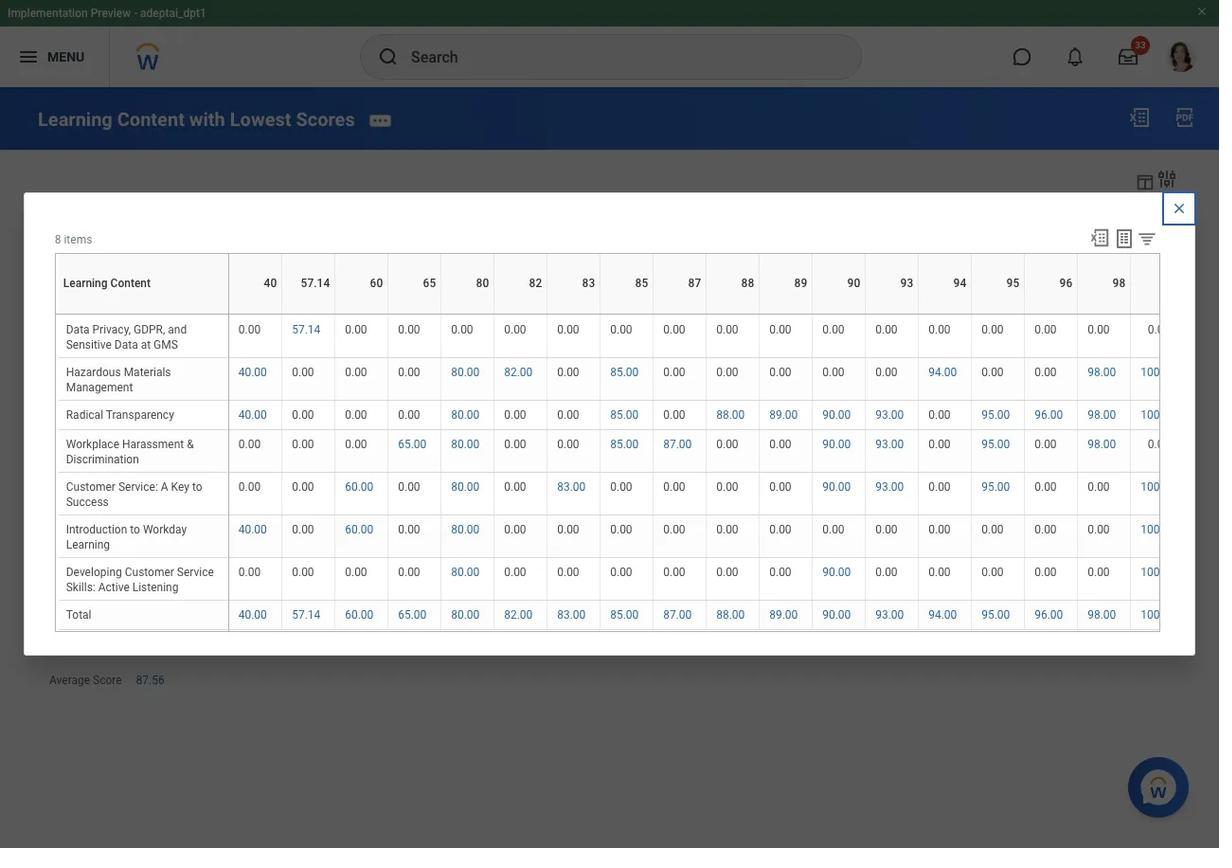 Task type: vqa. For each thing, say whether or not it's contained in the screenshot.


Task type: locate. For each thing, give the bounding box(es) containing it.
implementation preview -   adeptai_dpt1 banner
[[0, 0, 1219, 87]]

customer up listening
[[125, 566, 174, 579]]

82.00 button for 0.00
[[504, 365, 536, 380]]

4 85.00 button from the top
[[610, 607, 642, 623]]

80.00 for 2nd 80.00 button from the bottom of the page
[[451, 566, 480, 579]]

0 vertical spatial customer
[[66, 480, 116, 494]]

3 40.00 button from the top
[[239, 522, 270, 537]]

65.00
[[398, 438, 427, 451], [398, 608, 427, 622]]

0 vertical spatial 40
[[264, 277, 277, 290]]

0 horizontal spatial 87
[[654, 313, 655, 314]]

4 100.00 button from the top
[[1141, 522, 1179, 537]]

80.00 for second 80.00 button from the top
[[451, 408, 480, 422]]

1 85.00 from the top
[[610, 366, 639, 379]]

4 93.00 from the top
[[876, 608, 904, 622]]

0 vertical spatial 83.00
[[557, 480, 586, 494]]

notifications large image
[[1066, 47, 1085, 66]]

65.00 button
[[398, 437, 430, 452], [398, 607, 430, 623]]

profile logan mcneil element
[[1155, 36, 1208, 78]]

1 vertical spatial 65
[[389, 313, 390, 314]]

85.00
[[610, 366, 639, 379], [610, 408, 639, 422], [610, 438, 639, 451], [610, 608, 639, 622]]

1 vertical spatial 96.00 button
[[1035, 607, 1066, 623]]

3 90.00 button from the top
[[823, 479, 854, 495]]

2 95.00 from the top
[[982, 438, 1010, 451]]

2 88.00 button from the top
[[717, 607, 748, 623]]

2 60.00 button from the top
[[345, 522, 377, 537]]

2 vertical spatial 57.14 button
[[292, 607, 323, 623]]

1 horizontal spatial 82
[[529, 277, 542, 290]]

85.00 for 85.00 button corresponding to first 80.00 button from the bottom
[[610, 608, 639, 622]]

83.00 button for 0.00
[[557, 479, 589, 495]]

learning content with lowest scores
[[38, 108, 355, 130]]

95.00
[[982, 408, 1010, 422], [982, 438, 1010, 451], [982, 480, 1010, 494], [982, 608, 1010, 622]]

2 98.00 button from the top
[[1088, 407, 1119, 423]]

row element
[[57, 253, 232, 314], [229, 253, 1219, 314]]

60.00 button for 3rd 80.00 button from the bottom
[[345, 522, 377, 537]]

0 horizontal spatial 40
[[229, 313, 230, 314]]

data left 'at'
[[114, 338, 138, 351]]

1 horizontal spatial 40
[[264, 277, 277, 290]]

1 vertical spatial 94.00 button
[[929, 607, 960, 623]]

100.00
[[1141, 366, 1176, 379], [1141, 408, 1176, 422], [1141, 480, 1176, 494], [1141, 523, 1176, 536], [1141, 566, 1176, 579], [1141, 608, 1176, 622]]

learning content with lowest scores link
[[38, 108, 355, 130]]

search image
[[377, 45, 400, 68]]

average score
[[49, 673, 122, 687]]

1 vertical spatial 87.00 button
[[663, 607, 695, 623]]

1 horizontal spatial 83
[[582, 277, 595, 290]]

80.00
[[451, 366, 480, 379], [451, 408, 480, 422], [451, 438, 480, 451], [451, 480, 480, 494], [451, 523, 480, 536], [451, 566, 480, 579], [451, 608, 480, 622]]

4 95.00 button from the top
[[982, 607, 1013, 623]]

2 83.00 from the top
[[557, 608, 586, 622]]

1 vertical spatial 94.00
[[929, 608, 957, 622]]

0 vertical spatial 87.00 button
[[663, 437, 695, 452]]

0 vertical spatial data
[[66, 323, 90, 336]]

learning
[[38, 108, 113, 130], [63, 277, 108, 290], [58, 313, 62, 314], [66, 538, 110, 552]]

89.00 button
[[770, 407, 801, 423], [770, 607, 801, 623]]

0 vertical spatial 93
[[901, 277, 914, 290]]

94.00 for 0.00
[[929, 366, 957, 379]]

0 vertical spatial to
[[192, 480, 202, 494]]

1 vertical spatial 89.00
[[770, 608, 798, 622]]

0 vertical spatial 96
[[1060, 277, 1073, 290]]

4 40.00 button from the top
[[239, 607, 270, 623]]

1 vertical spatial to
[[130, 523, 140, 536]]

1 93.00 button from the top
[[876, 407, 907, 423]]

scores
[[296, 108, 355, 130]]

1 98.00 from the top
[[1088, 366, 1117, 379]]

1 vertical spatial 87.00
[[663, 608, 692, 622]]

2 65.00 from the top
[[398, 608, 427, 622]]

85.00 button
[[610, 365, 642, 380], [610, 407, 642, 423], [610, 437, 642, 452], [610, 607, 642, 623]]

93.00
[[876, 408, 904, 422], [876, 438, 904, 451], [876, 480, 904, 494], [876, 608, 904, 622]]

implementation
[[8, 7, 88, 20]]

toolbar
[[1081, 228, 1161, 253]]

4 98.00 button from the top
[[1088, 607, 1119, 623]]

5 90.00 button from the top
[[823, 607, 854, 623]]

data privacy, gdpr, and sensitive data at gms
[[66, 323, 190, 351]]

1 vertical spatial data
[[114, 338, 138, 351]]

93.00 button
[[876, 407, 907, 423], [876, 437, 907, 452], [876, 479, 907, 495], [876, 607, 907, 623]]

customer up success
[[66, 480, 116, 494]]

65
[[423, 277, 436, 290], [389, 313, 390, 314]]

98.00 button
[[1088, 365, 1119, 380], [1088, 407, 1119, 423], [1088, 437, 1119, 452], [1088, 607, 1119, 623]]

89.00
[[770, 408, 798, 422], [770, 608, 798, 622]]

83 button
[[548, 313, 550, 314]]

1 horizontal spatial 94
[[954, 277, 967, 290]]

total
[[66, 608, 91, 622]]

1 vertical spatial 82.00 button
[[504, 607, 536, 623]]

88
[[742, 277, 754, 290], [707, 313, 708, 314]]

learning content
[[63, 277, 151, 290], [58, 313, 66, 314]]

96.00 button for 0.00
[[1035, 407, 1066, 423]]

content inside main content
[[117, 108, 185, 130]]

0 vertical spatial 83.00 button
[[557, 479, 589, 495]]

1 65.00 from the top
[[398, 438, 427, 451]]

0 vertical spatial 96.00
[[1035, 408, 1063, 422]]

1 60.00 from the top
[[345, 480, 374, 494]]

60.00 button for first 80.00 button from the bottom
[[345, 607, 377, 623]]

83.00 button
[[557, 479, 589, 495], [557, 607, 589, 623]]

85.00 button for second 80.00 button from the top
[[610, 407, 642, 423]]

94.00
[[929, 366, 957, 379], [929, 608, 957, 622]]

1 98.00 button from the top
[[1088, 365, 1119, 380]]

3 85.00 button from the top
[[610, 437, 642, 452]]

85 right 83 button
[[601, 313, 602, 314]]

1 horizontal spatial 98
[[1113, 277, 1126, 290]]

average
[[49, 673, 90, 687]]

40 inside row element
[[264, 277, 277, 290]]

93.00 for 90.00 button corresponding to second 80.00 button from the top's 95.00 button
[[876, 408, 904, 422]]

4 90.00 from the top
[[823, 566, 851, 579]]

2 90.00 from the top
[[823, 438, 851, 451]]

2 96.00 from the top
[[1035, 608, 1063, 622]]

radical
[[66, 408, 103, 422]]

82.00
[[504, 366, 533, 379], [504, 608, 533, 622]]

87
[[688, 277, 701, 290], [654, 313, 655, 314]]

80 inside row element
[[476, 277, 489, 290]]

6 80.00 from the top
[[451, 566, 480, 579]]

2 vertical spatial content
[[62, 313, 66, 314]]

93.00 button for 90.00 button for first 80.00 button from the bottom's 95.00 button
[[876, 607, 907, 623]]

1 87.00 button from the top
[[663, 437, 695, 452]]

2 60.00 from the top
[[345, 523, 374, 536]]

80.00 for first 80.00 button from the bottom
[[451, 608, 480, 622]]

0 vertical spatial 87.00
[[663, 438, 692, 451]]

select to filter grid data image
[[1137, 229, 1158, 249]]

57.14
[[301, 277, 330, 290], [283, 313, 285, 314], [292, 323, 321, 336], [292, 608, 321, 622]]

to left workday
[[130, 523, 140, 536]]

0 vertical spatial 96.00 button
[[1035, 407, 1066, 423]]

1 vertical spatial 80
[[442, 313, 443, 314]]

1 vertical spatial customer
[[125, 566, 174, 579]]

1 88.00 button from the top
[[717, 407, 748, 423]]

90
[[848, 277, 861, 290], [813, 313, 814, 314]]

0.00 button
[[239, 322, 264, 337], [345, 322, 370, 337], [398, 322, 423, 337], [451, 322, 476, 337], [504, 322, 529, 337], [557, 322, 582, 337], [610, 322, 635, 337], [663, 322, 688, 337], [717, 322, 742, 337], [770, 322, 795, 337], [823, 322, 848, 337], [876, 322, 901, 337], [929, 322, 954, 337], [982, 322, 1007, 337], [1035, 322, 1060, 337], [1088, 322, 1113, 337], [1148, 322, 1173, 337], [292, 365, 317, 380], [345, 365, 370, 380], [398, 365, 423, 380], [557, 365, 582, 380], [663, 365, 688, 380], [717, 365, 742, 380], [770, 365, 795, 380], [823, 365, 848, 380], [876, 365, 901, 380], [982, 365, 1007, 380], [1035, 365, 1060, 380], [292, 407, 317, 423], [345, 407, 370, 423], [398, 407, 423, 423], [504, 407, 529, 423], [557, 407, 582, 423], [663, 407, 688, 423], [929, 407, 954, 423], [239, 437, 264, 452], [292, 437, 317, 452], [345, 437, 370, 452], [504, 437, 529, 452], [557, 437, 582, 452], [717, 437, 742, 452], [770, 437, 795, 452], [929, 437, 954, 452], [1035, 437, 1060, 452], [1148, 437, 1173, 452], [239, 479, 264, 495], [292, 479, 317, 495], [398, 479, 423, 495], [504, 479, 529, 495], [610, 479, 635, 495], [663, 479, 688, 495], [717, 479, 742, 495], [770, 479, 795, 495], [929, 479, 954, 495], [1035, 479, 1060, 495], [1088, 479, 1113, 495], [292, 522, 317, 537], [398, 522, 423, 537], [504, 522, 529, 537], [557, 522, 582, 537], [610, 522, 635, 537], [663, 522, 688, 537], [717, 522, 742, 537], [770, 522, 795, 537], [823, 522, 848, 537], [876, 522, 901, 537], [929, 522, 954, 537], [982, 522, 1007, 537], [1035, 522, 1060, 537], [1088, 522, 1113, 537], [239, 565, 264, 580], [292, 565, 317, 580], [345, 565, 370, 580], [398, 565, 423, 580], [504, 565, 529, 580], [557, 565, 582, 580], [610, 565, 635, 580], [663, 565, 688, 580], [717, 565, 742, 580], [770, 565, 795, 580], [876, 565, 901, 580], [929, 565, 954, 580], [982, 565, 1007, 580], [1035, 565, 1060, 580], [1088, 565, 1113, 580]]

2 89.00 from the top
[[770, 608, 798, 622]]

1 vertical spatial 95
[[972, 313, 973, 314]]

5 80.00 button from the top
[[451, 522, 483, 537]]

94.00 button for 95.00
[[929, 607, 960, 623]]

hazardous materials management
[[66, 366, 174, 394]]

85.00 button for fifth 80.00 button from the bottom of the page
[[610, 437, 642, 452]]

1 82.00 from the top
[[504, 366, 533, 379]]

1 85.00 button from the top
[[610, 365, 642, 380]]

2 85.00 button from the top
[[610, 407, 642, 423]]

0 vertical spatial 90
[[848, 277, 861, 290]]

87 up 40 57.14 60 65 80 82 83 85 87 88 89 90 93 94 95 96 98 100
[[688, 277, 701, 290]]

90.00 button
[[823, 407, 854, 423], [823, 437, 854, 452], [823, 479, 854, 495], [823, 565, 854, 580], [823, 607, 854, 623]]

1 horizontal spatial 90
[[848, 277, 861, 290]]

1 vertical spatial 65.00
[[398, 608, 427, 622]]

1 vertical spatial 82.00
[[504, 608, 533, 622]]

40.00 button for 3rd 80.00 button from the bottom
[[239, 522, 270, 537]]

2 90.00 button from the top
[[823, 437, 854, 452]]

60.00 for the 60.00 'button' for 3rd 80.00 button from the bottom
[[345, 523, 374, 536]]

1 horizontal spatial to
[[192, 480, 202, 494]]

87 button
[[654, 313, 656, 314]]

3 95.00 from the top
[[982, 480, 1010, 494]]

0 vertical spatial 65.00
[[398, 438, 427, 451]]

93.00 for 90.00 button for first 80.00 button from the bottom's 95.00 button
[[876, 608, 904, 622]]

96.00
[[1035, 408, 1063, 422], [1035, 608, 1063, 622]]

2 vertical spatial 60.00
[[345, 608, 374, 622]]

88.00 button
[[717, 407, 748, 423], [717, 607, 748, 623]]

2 94.00 from the top
[[929, 608, 957, 622]]

2 65.00 button from the top
[[398, 607, 430, 623]]

60.00 for the 60.00 'button' related to 4th 80.00 button from the bottom
[[345, 480, 374, 494]]

57.14 button
[[283, 313, 286, 314], [292, 322, 323, 337], [292, 607, 323, 623]]

0 horizontal spatial 88
[[707, 313, 708, 314]]

1 90.00 button from the top
[[823, 407, 854, 423]]

hazardous
[[66, 366, 121, 379]]

close environment banner image
[[1197, 6, 1208, 17]]

89
[[795, 277, 808, 290], [760, 313, 761, 314]]

3 95.00 button from the top
[[982, 479, 1013, 495]]

2 93.00 button from the top
[[876, 437, 907, 452]]

workplace harassment & discrimination
[[66, 438, 197, 466]]

90 button
[[813, 313, 815, 314]]

1 vertical spatial 93
[[866, 313, 867, 314]]

40.00
[[239, 366, 267, 379], [239, 408, 267, 422], [239, 523, 267, 536], [239, 608, 267, 622]]

98.00
[[1088, 366, 1117, 379], [1088, 408, 1117, 422], [1088, 438, 1117, 451], [1088, 608, 1117, 622]]

0 horizontal spatial 89
[[760, 313, 761, 314]]

87.56 button
[[136, 672, 167, 688]]

85
[[635, 277, 648, 290], [601, 313, 602, 314]]

3 98.00 button from the top
[[1088, 437, 1119, 452]]

85 up 40 57.14 60 65 80 82 83 85 87 88 89 90 93 94 95 96 98 100
[[635, 277, 648, 290]]

80.00 for 1st 80.00 button from the top
[[451, 366, 480, 379]]

98 button
[[1079, 313, 1081, 314]]

98.00 button for 100.00 button for second 80.00 button from the top
[[1088, 407, 1119, 423]]

4 80.00 from the top
[[451, 480, 480, 494]]

1 horizontal spatial 87
[[688, 277, 701, 290]]

2 40.00 button from the top
[[239, 407, 270, 423]]

learning inside learning content with lowest scores main content
[[38, 108, 113, 130]]

93.00 for 90.00 button associated with 4th 80.00 button from the bottom's 95.00 button
[[876, 480, 904, 494]]

2 96.00 button from the top
[[1035, 607, 1066, 623]]

with
[[189, 108, 225, 130]]

82.00 for 0.00
[[504, 366, 533, 379]]

89 button
[[760, 313, 762, 314]]

data up sensitive
[[66, 323, 90, 336]]

3 85.00 from the top
[[610, 438, 639, 451]]

2 80.00 from the top
[[451, 408, 480, 422]]

1 83.00 button from the top
[[557, 479, 589, 495]]

80.00 for 4th 80.00 button from the bottom
[[451, 480, 480, 494]]

87 right 85 button
[[654, 313, 655, 314]]

1 vertical spatial 88.00
[[717, 608, 745, 622]]

0 horizontal spatial customer
[[66, 480, 116, 494]]

1 horizontal spatial 88
[[742, 277, 754, 290]]

89.00 for 87.00
[[770, 608, 798, 622]]

3 100.00 from the top
[[1141, 480, 1176, 494]]

2 vertical spatial 60.00 button
[[345, 607, 377, 623]]

98
[[1113, 277, 1126, 290], [1079, 313, 1080, 314]]

1 83.00 from the top
[[557, 480, 586, 494]]

-
[[134, 7, 137, 20]]

1 vertical spatial 87
[[654, 313, 655, 314]]

1 vertical spatial 89.00 button
[[770, 607, 801, 623]]

1 60.00 button from the top
[[345, 479, 377, 495]]

4 85.00 from the top
[[610, 608, 639, 622]]

4 80.00 button from the top
[[451, 479, 483, 495]]

0 vertical spatial 57.14 button
[[283, 313, 286, 314]]

adeptai_dpt1
[[140, 7, 206, 20]]

98 right 96 button
[[1079, 313, 1080, 314]]

87.00
[[663, 438, 692, 451], [663, 608, 692, 622]]

1 horizontal spatial 60
[[370, 277, 383, 290]]

2 88.00 from the top
[[717, 608, 745, 622]]

1 40.00 button from the top
[[239, 365, 270, 380]]

3 40.00 from the top
[[239, 523, 267, 536]]

to
[[192, 480, 202, 494], [130, 523, 140, 536]]

94.00 button
[[929, 365, 960, 380], [929, 607, 960, 623]]

1 vertical spatial 96.00
[[1035, 608, 1063, 622]]

0 vertical spatial 88.00 button
[[717, 407, 748, 423]]

82.00 button for 83.00
[[504, 607, 536, 623]]

98 down export to worksheets icon
[[1113, 277, 1126, 290]]

80
[[476, 277, 489, 290], [442, 313, 443, 314]]

configure and view chart data image
[[1135, 171, 1156, 192]]

1 89.00 button from the top
[[770, 407, 801, 423]]

1 80.00 button from the top
[[451, 365, 483, 380]]

60.00 for the 60.00 'button' related to first 80.00 button from the bottom
[[345, 608, 374, 622]]

1 89.00 from the top
[[770, 408, 798, 422]]

40.00 button
[[239, 365, 270, 380], [239, 407, 270, 423], [239, 522, 270, 537], [239, 607, 270, 623]]

3 80.00 from the top
[[451, 438, 480, 451]]

2 89.00 button from the top
[[770, 607, 801, 623]]

87.00 button
[[663, 437, 695, 452], [663, 607, 695, 623]]

0 horizontal spatial to
[[130, 523, 140, 536]]

0 vertical spatial 88.00
[[717, 408, 745, 422]]

1 vertical spatial 96
[[1025, 313, 1027, 314]]

0 vertical spatial 80
[[476, 277, 489, 290]]

1 horizontal spatial 96
[[1060, 277, 1073, 290]]

93.00 button for fifth 80.00 button from the bottom of the page's 95.00 button 90.00 button
[[876, 437, 907, 452]]

3 60.00 from the top
[[345, 608, 374, 622]]

2 83.00 button from the top
[[557, 607, 589, 623]]

1 100.00 button from the top
[[1141, 365, 1179, 380]]

skills:
[[66, 581, 95, 594]]

40
[[264, 277, 277, 290], [229, 313, 230, 314]]

content
[[117, 108, 185, 130], [110, 277, 151, 290], [62, 313, 66, 314]]

88 up 40 57.14 60 65 80 82 83 85 87 88 89 90 93 94 95 96 98 100
[[742, 277, 754, 290]]

to inside the introduction to workday learning
[[130, 523, 140, 536]]

93 button
[[866, 313, 868, 314]]

0 vertical spatial 82.00
[[504, 366, 533, 379]]

93
[[901, 277, 914, 290], [866, 313, 867, 314]]

items
[[64, 234, 92, 247]]

88.00 button for 87.00
[[717, 607, 748, 623]]

2 82.00 from the top
[[504, 608, 533, 622]]

2 40.00 from the top
[[239, 408, 267, 422]]

40.00 button for 1st 80.00 button from the top
[[239, 365, 270, 380]]

85 button
[[601, 313, 603, 314]]

0 horizontal spatial 93
[[866, 313, 867, 314]]

80.00 button
[[451, 365, 483, 380], [451, 407, 483, 423], [451, 437, 483, 452], [451, 479, 483, 495], [451, 522, 483, 537], [451, 565, 483, 580], [451, 607, 483, 623]]

100.00 button for 3rd 80.00 button from the bottom
[[1141, 522, 1179, 537]]

2 87.00 button from the top
[[663, 607, 695, 623]]

0 vertical spatial 65.00 button
[[398, 437, 430, 452]]

1 94.00 from the top
[[929, 366, 957, 379]]

95.00 button for second 80.00 button from the top
[[982, 407, 1013, 423]]

0 vertical spatial 82.00 button
[[504, 365, 536, 380]]

1 93.00 from the top
[[876, 408, 904, 422]]

export to worksheets image
[[1114, 228, 1136, 251]]

4 40.00 from the top
[[239, 608, 267, 622]]

60
[[370, 277, 383, 290], [336, 313, 337, 314]]

40 for 40 57.14 60 65 80 82 83 85 87 88 89 90 93 94 95 96 98 100
[[229, 313, 230, 314]]

93.00 for fifth 80.00 button from the bottom of the page's 95.00 button 90.00 button
[[876, 438, 904, 451]]

2 row element from the left
[[229, 253, 1219, 314]]

0 vertical spatial 94.00 button
[[929, 365, 960, 380]]

1 80.00 from the top
[[451, 366, 480, 379]]

3 93.00 from the top
[[876, 480, 904, 494]]

3 90.00 from the top
[[823, 480, 851, 494]]

0 horizontal spatial 95
[[972, 313, 973, 314]]

82.00 for 83.00
[[504, 608, 533, 622]]

customer inside "developing customer service skills: active listening"
[[125, 566, 174, 579]]

row element containing 40
[[229, 253, 1219, 314]]

1 vertical spatial 60.00 button
[[345, 522, 377, 537]]

93.00 button for 90.00 button associated with 4th 80.00 button from the bottom's 95.00 button
[[876, 479, 907, 495]]

85.00 for 85.00 button corresponding to 1st 80.00 button from the top
[[610, 366, 639, 379]]

82
[[529, 277, 542, 290], [495, 313, 496, 314]]

0 vertical spatial 89.00 button
[[770, 407, 801, 423]]

1 vertical spatial 40
[[229, 313, 230, 314]]

60.00 button for 4th 80.00 button from the bottom
[[345, 479, 377, 495]]

1 96.00 button from the top
[[1035, 407, 1066, 423]]

4 93.00 button from the top
[[876, 607, 907, 623]]

1 horizontal spatial 80
[[476, 277, 489, 290]]

learning content with lowest scores main content
[[0, 87, 1219, 728]]

0 horizontal spatial 60
[[336, 313, 337, 314]]

0 vertical spatial 94.00
[[929, 366, 957, 379]]

2 100.00 button from the top
[[1141, 407, 1179, 423]]

87.00 for 88.00
[[663, 608, 692, 622]]

0 horizontal spatial 96
[[1025, 313, 1027, 314]]

7 80.00 from the top
[[451, 608, 480, 622]]

65 button
[[389, 313, 391, 314]]

88 right 87 button
[[707, 313, 708, 314]]

0 vertical spatial 89.00
[[770, 408, 798, 422]]

93.00 button for 90.00 button corresponding to second 80.00 button from the top's 95.00 button
[[876, 407, 907, 423]]

100.00 button
[[1141, 365, 1179, 380], [1141, 407, 1179, 423], [1141, 479, 1179, 495], [1141, 522, 1179, 537], [1141, 565, 1179, 580], [1141, 607, 1179, 623]]

1 vertical spatial 83.00
[[557, 608, 586, 622]]

60.00 button
[[345, 479, 377, 495], [345, 522, 377, 537], [345, 607, 377, 623]]

0 vertical spatial 85
[[635, 277, 648, 290]]

3 60.00 button from the top
[[345, 607, 377, 623]]

privacy,
[[92, 323, 131, 336]]

data
[[66, 323, 90, 336], [114, 338, 138, 351]]

1 40.00 from the top
[[239, 366, 267, 379]]

88.00
[[717, 408, 745, 422], [717, 608, 745, 622]]

1 vertical spatial 83.00 button
[[557, 607, 589, 623]]

3 100.00 button from the top
[[1141, 479, 1179, 495]]

1 95.00 button from the top
[[982, 407, 1013, 423]]

96.00 button for 94.00
[[1035, 607, 1066, 623]]

89.00 for 0.00
[[770, 408, 798, 422]]

0 vertical spatial 82
[[529, 277, 542, 290]]

2 80.00 button from the top
[[451, 407, 483, 423]]

95
[[1007, 277, 1020, 290], [972, 313, 973, 314]]

95.00 button
[[982, 407, 1013, 423], [982, 437, 1013, 452], [982, 479, 1013, 495], [982, 607, 1013, 623]]

0 horizontal spatial 98
[[1079, 313, 1080, 314]]

to right key
[[192, 480, 202, 494]]

3 93.00 button from the top
[[876, 479, 907, 495]]

1 94.00 button from the top
[[929, 365, 960, 380]]

1 vertical spatial 94
[[919, 313, 920, 314]]



Task type: describe. For each thing, give the bounding box(es) containing it.
content for the learning content with lowest scores link
[[117, 108, 185, 130]]

88.00 button for 0.00
[[717, 407, 748, 423]]

1 vertical spatial 90
[[813, 313, 814, 314]]

40.00 button for second 80.00 button from the top
[[239, 407, 270, 423]]

65.00 button for 0.00
[[398, 437, 430, 452]]

harassment
[[122, 438, 184, 451]]

learning inside the introduction to workday learning
[[66, 538, 110, 552]]

85.00 button for 1st 80.00 button from the top
[[610, 365, 642, 380]]

87.00 button for 88.00
[[663, 607, 695, 623]]

85.00 button for first 80.00 button from the bottom
[[610, 607, 642, 623]]

radical transparency
[[66, 408, 174, 422]]

8
[[55, 234, 61, 247]]

0 vertical spatial 94
[[954, 277, 967, 290]]

inbox large image
[[1119, 47, 1138, 66]]

4 95.00 from the top
[[982, 608, 1010, 622]]

view printable version (pdf) image
[[1174, 106, 1197, 129]]

introduction to workday learning
[[66, 523, 190, 552]]

4 98.00 from the top
[[1088, 608, 1117, 622]]

&
[[187, 438, 194, 451]]

95.00 button for first 80.00 button from the bottom
[[982, 607, 1013, 623]]

95.00 button for fifth 80.00 button from the bottom of the page
[[982, 437, 1013, 452]]

materials
[[124, 366, 171, 379]]

0 vertical spatial 65
[[423, 277, 436, 290]]

80.00 for 3rd 80.00 button from the bottom
[[451, 523, 480, 536]]

0 vertical spatial 83
[[582, 277, 595, 290]]

82 button
[[495, 313, 497, 314]]

90.00 button for second 80.00 button from the top's 95.00 button
[[823, 407, 854, 423]]

88 button
[[707, 313, 709, 314]]

87.00 for 0.00
[[663, 438, 692, 451]]

6 100.00 from the top
[[1141, 608, 1176, 622]]

85.00 for fifth 80.00 button from the bottom of the page 85.00 button
[[610, 438, 639, 451]]

row element containing learning content
[[57, 253, 232, 314]]

sensitive
[[66, 338, 112, 351]]

and
[[168, 323, 187, 336]]

1 100.00 from the top
[[1141, 366, 1176, 379]]

40.00 for 3rd 80.00 button from the bottom
[[239, 523, 267, 536]]

implementation preview -   adeptai_dpt1
[[8, 7, 206, 20]]

40 57.14 60 65 80 82 83 85 87 88 89 90 93 94 95 96 98 100
[[229, 313, 1133, 314]]

2 100.00 from the top
[[1141, 408, 1176, 422]]

listening
[[132, 581, 179, 594]]

1 vertical spatial 83
[[548, 313, 549, 314]]

success
[[66, 496, 109, 509]]

customer inside the "customer service: a key to success"
[[66, 480, 116, 494]]

57.14 button for 60.00
[[292, 607, 323, 623]]

3 98.00 from the top
[[1088, 438, 1117, 451]]

94.00 for 95.00
[[929, 608, 957, 622]]

90.00 button for first 80.00 button from the bottom's 95.00 button
[[823, 607, 854, 623]]

94 button
[[919, 313, 921, 314]]

65.00 for 60.00
[[398, 608, 427, 622]]

5 100.00 from the top
[[1141, 566, 1176, 579]]

active
[[98, 581, 130, 594]]

close image
[[1172, 201, 1187, 216]]

preview
[[91, 7, 131, 20]]

87.00 button for 0.00
[[663, 437, 695, 452]]

content for learning content button
[[62, 313, 66, 314]]

5 90.00 from the top
[[823, 608, 851, 622]]

96.00 for 0.00
[[1035, 408, 1063, 422]]

at
[[141, 338, 151, 351]]

customer service: a key to success
[[66, 480, 205, 509]]

0 horizontal spatial 65
[[389, 313, 390, 314]]

lowest
[[230, 108, 291, 130]]

7 80.00 button from the top
[[451, 607, 483, 623]]

gdpr,
[[134, 323, 165, 336]]

40 button
[[229, 313, 231, 314]]

80.00 for fifth 80.00 button from the bottom of the page
[[451, 438, 480, 451]]

1 vertical spatial content
[[110, 277, 151, 290]]

40.00 button for first 80.00 button from the bottom
[[239, 607, 270, 623]]

100.00 button for first 80.00 button from the bottom
[[1141, 607, 1179, 623]]

gms
[[154, 338, 178, 351]]

export to excel image
[[1129, 106, 1151, 129]]

90.00 button for 4th 80.00 button from the bottom's 95.00 button
[[823, 479, 854, 495]]

0 horizontal spatial 94
[[919, 313, 920, 314]]

65.00 for 0.00
[[398, 438, 427, 451]]

85.00 for second 80.00 button from the top 85.00 button
[[610, 408, 639, 422]]

60 button
[[336, 313, 338, 314]]

100.00 button for 2nd 80.00 button from the bottom of the page
[[1141, 565, 1179, 580]]

88.00 for 0.00
[[717, 408, 745, 422]]

1 90.00 from the top
[[823, 408, 851, 422]]

98.00 button for 100.00 button for 1st 80.00 button from the top
[[1088, 365, 1119, 380]]

0 horizontal spatial 82
[[495, 313, 496, 314]]

57.14 button for 60
[[283, 313, 286, 314]]

1 vertical spatial 60
[[336, 313, 337, 314]]

95 button
[[972, 313, 974, 314]]

management
[[66, 381, 133, 394]]

83.00 button for 85.00
[[557, 607, 589, 623]]

94.00 button for 0.00
[[929, 365, 960, 380]]

4 90.00 button from the top
[[823, 565, 854, 580]]

a
[[161, 480, 168, 494]]

transparency
[[106, 408, 174, 422]]

65.00 button for 60.00
[[398, 607, 430, 623]]

learning content button
[[58, 313, 66, 314]]

83.00 for 85.00
[[557, 608, 586, 622]]

workplace
[[66, 438, 119, 451]]

1 95.00 from the top
[[982, 408, 1010, 422]]

90.00 button for fifth 80.00 button from the bottom of the page's 95.00 button
[[823, 437, 854, 452]]

workday
[[143, 523, 187, 536]]

98.00 button for 100.00 button corresponding to first 80.00 button from the bottom
[[1088, 607, 1119, 623]]

0 vertical spatial 87
[[688, 277, 701, 290]]

service
[[177, 566, 214, 579]]

100.00 button for 1st 80.00 button from the top
[[1141, 365, 1179, 380]]

40.00 for second 80.00 button from the top
[[239, 408, 267, 422]]

discrimination
[[66, 453, 139, 466]]

score
[[93, 673, 122, 687]]

1 vertical spatial learning content
[[58, 313, 66, 314]]

learning inside row element
[[63, 277, 108, 290]]

83.00 for 0.00
[[557, 480, 586, 494]]

88.00 for 87.00
[[717, 608, 745, 622]]

96 button
[[1025, 313, 1027, 314]]

96.00 for 94.00
[[1035, 608, 1063, 622]]

1 horizontal spatial 95
[[1007, 277, 1020, 290]]

89.00 button for 87.00
[[770, 607, 801, 623]]

1 vertical spatial 89
[[760, 313, 761, 314]]

0 vertical spatial 88
[[742, 277, 754, 290]]

95.00 button for 4th 80.00 button from the bottom
[[982, 479, 1013, 495]]

introduction
[[66, 523, 127, 536]]

0 vertical spatial learning content
[[63, 277, 151, 290]]

0 vertical spatial 60
[[370, 277, 383, 290]]

key
[[171, 480, 189, 494]]

developing
[[66, 566, 122, 579]]

40.00 for 1st 80.00 button from the top
[[239, 366, 267, 379]]

0 horizontal spatial 85
[[601, 313, 602, 314]]

0 horizontal spatial 80
[[442, 313, 443, 314]]

to inside the "customer service: a key to success"
[[192, 480, 202, 494]]

0 vertical spatial 89
[[795, 277, 808, 290]]

export to excel image
[[1090, 228, 1111, 249]]

100 button
[[1132, 313, 1134, 314]]

4 100.00 from the top
[[1141, 523, 1176, 536]]

3 80.00 button from the top
[[451, 437, 483, 452]]

100.00 button for second 80.00 button from the top
[[1141, 407, 1179, 423]]

2 98.00 from the top
[[1088, 408, 1117, 422]]

100.00 button for 4th 80.00 button from the bottom
[[1141, 479, 1179, 495]]

40 for 40
[[264, 277, 277, 290]]

90 inside row element
[[848, 277, 861, 290]]

6 80.00 button from the top
[[451, 565, 483, 580]]

0 vertical spatial 98
[[1113, 277, 1126, 290]]

1 vertical spatial 98
[[1079, 313, 1080, 314]]

developing customer service skills: active listening
[[66, 566, 217, 594]]

1 horizontal spatial data
[[114, 338, 138, 351]]

0 horizontal spatial data
[[66, 323, 90, 336]]

1 horizontal spatial 85
[[635, 277, 648, 290]]

87.56
[[136, 673, 165, 687]]

89.00 button for 0.00
[[770, 407, 801, 423]]

80 button
[[442, 313, 444, 314]]

40.00 for first 80.00 button from the bottom
[[239, 608, 267, 622]]

57.14 button for 0.00
[[292, 322, 323, 337]]

100
[[1132, 313, 1133, 314]]

service:
[[118, 480, 158, 494]]

8 items
[[55, 234, 92, 247]]



